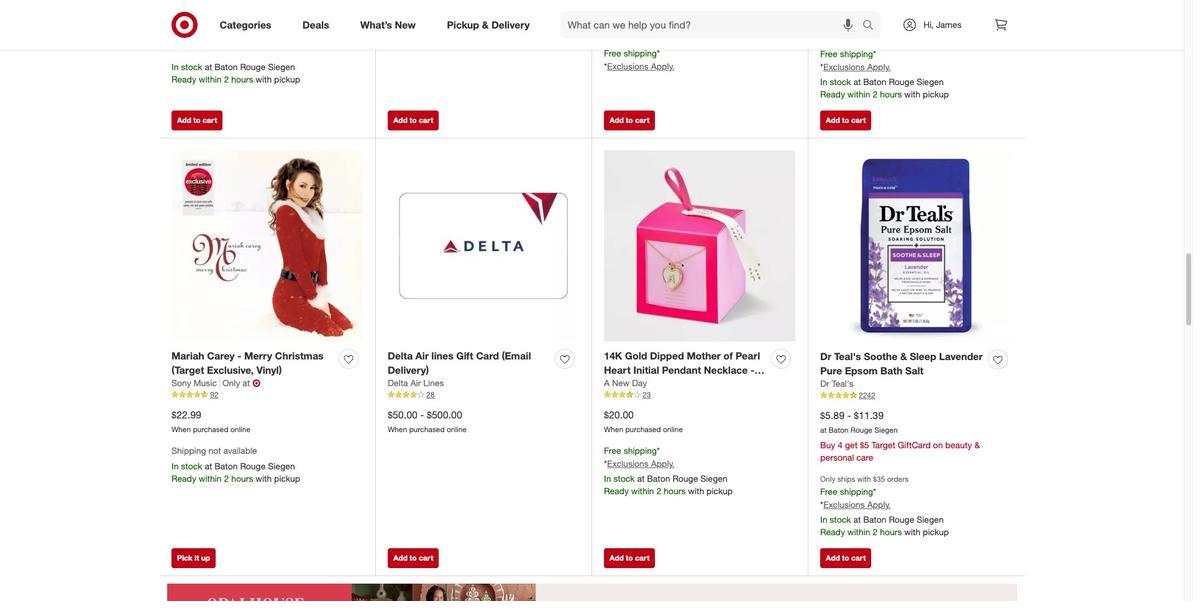 Task type: locate. For each thing, give the bounding box(es) containing it.
new for a
[[612, 378, 630, 389]]

lines
[[432, 350, 454, 362]]

apply. down the $35
[[867, 500, 891, 510]]

¬
[[253, 378, 261, 390]]

2 delta from the top
[[388, 378, 408, 389]]

online down categories on the top left of page
[[231, 40, 251, 49]]

at inside sony music only at ¬
[[243, 378, 250, 389]]

online
[[447, 28, 467, 37], [663, 28, 683, 37], [879, 28, 899, 38], [231, 40, 251, 49], [231, 425, 251, 435], [447, 425, 467, 435], [663, 425, 683, 435]]

4
[[838, 440, 843, 451]]

purchased for $25.00
[[626, 28, 661, 37]]

28 link
[[388, 390, 579, 401]]

0 horizontal spatial only
[[222, 378, 240, 389]]

search
[[857, 20, 887, 32]]

dr teal's soothe & sleep lavender pure epsom bath salt image
[[820, 151, 1012, 343], [820, 151, 1012, 343]]

up
[[201, 554, 210, 563]]

delta air lines
[[388, 378, 444, 389]]

0 vertical spatial air
[[416, 350, 429, 362]]

teal's for dr teal's soothe & sleep lavender pure epsom bath salt
[[834, 350, 861, 363]]

new inside 14k gold dipped mother of pearl heart initial pendant necklace - a new day™ gold
[[604, 378, 625, 391]]

free shipping * * exclusions apply. in stock at  baton rouge siegen ready within 2 hours with pickup for exclusions apply. button underneath $20.00 when purchased online
[[604, 446, 733, 497]]

dr for dr teal's
[[820, 379, 829, 389]]

online left delivery
[[447, 28, 467, 37]]

1 delta from the top
[[388, 350, 413, 362]]

*
[[657, 48, 660, 59], [873, 49, 876, 59], [604, 61, 607, 72], [820, 62, 824, 72], [657, 446, 660, 456], [604, 459, 607, 469], [873, 487, 876, 497], [820, 500, 824, 510]]

baton inside shipping not available in stock at  baton rouge siegen ready within 2 hours with pickup
[[215, 461, 238, 472]]

with
[[256, 74, 272, 85], [905, 89, 921, 100], [256, 474, 272, 484], [857, 475, 871, 484], [688, 486, 704, 497], [905, 527, 921, 538]]

merry
[[244, 350, 272, 362]]

categories link
[[209, 11, 287, 39]]

sleep
[[910, 350, 937, 363]]

purchased for $20.00
[[626, 425, 661, 435]]

dr teal's link
[[820, 378, 854, 391]]

online inside $25.00 when purchased online
[[663, 28, 683, 37]]

0 vertical spatial teal's
[[834, 350, 861, 363]]

at
[[205, 62, 212, 72], [854, 77, 861, 87], [243, 378, 250, 389], [820, 426, 827, 435], [205, 461, 212, 472], [637, 474, 645, 484], [854, 515, 861, 525]]

pick it up button
[[172, 549, 216, 568]]

hi,
[[924, 19, 934, 30]]

baton down sale when purchased online
[[215, 62, 238, 72]]

$20.00 when purchased online
[[604, 409, 683, 435]]

online down $500.00
[[447, 425, 467, 435]]

1 vertical spatial teal's
[[832, 379, 854, 389]]

exclusions apply. button down $14.99 when purchased online
[[824, 61, 891, 73]]

1 vertical spatial &
[[901, 350, 907, 363]]

exclusions inside only ships with $35 orders free shipping * * exclusions apply. in stock at  baton rouge siegen ready within 2 hours with pickup
[[824, 500, 865, 510]]

pickup inside only ships with $35 orders free shipping * * exclusions apply. in stock at  baton rouge siegen ready within 2 hours with pickup
[[923, 527, 949, 538]]

pick it up
[[177, 554, 210, 563]]

shipping down $25.00 when purchased online
[[624, 48, 657, 59]]

at left ¬
[[243, 378, 250, 389]]

0 vertical spatial &
[[482, 18, 489, 31]]

dr down the pure
[[820, 379, 829, 389]]

dr
[[820, 350, 832, 363], [820, 379, 829, 389]]

delta for delta air lines
[[388, 378, 408, 389]]

0 horizontal spatial free shipping * * exclusions apply. in stock at  baton rouge siegen ready within 2 hours with pickup
[[604, 446, 733, 497]]

in inside only ships with $35 orders free shipping * * exclusions apply. in stock at  baton rouge siegen ready within 2 hours with pickup
[[820, 515, 828, 525]]

air for lines
[[416, 350, 429, 362]]

1 horizontal spatial free shipping * * exclusions apply. in stock at  baton rouge siegen ready within 2 hours with pickup
[[820, 49, 949, 100]]

stock inside only ships with $35 orders free shipping * * exclusions apply. in stock at  baton rouge siegen ready within 2 hours with pickup
[[830, 515, 851, 525]]

$25.00
[[604, 11, 634, 23], [219, 12, 245, 23]]

$20.00
[[604, 409, 634, 421]]

necklace
[[704, 364, 748, 376]]

within inside in stock at  baton rouge siegen ready within 2 hours with pickup
[[199, 74, 222, 85]]

only
[[222, 378, 240, 389], [820, 475, 836, 484]]

1 horizontal spatial only
[[820, 475, 836, 484]]

dr teal's soothe & sleep lavender pure epsom bath salt
[[820, 350, 983, 377]]

online up available
[[231, 425, 251, 435]]

online for $22.99
[[231, 425, 251, 435]]

when for $22.99
[[172, 425, 191, 435]]

a new day
[[604, 378, 647, 389]]

baton down not at the bottom left of page
[[215, 461, 238, 472]]

online down 23 link
[[663, 425, 683, 435]]

what's new link
[[350, 11, 431, 39]]

0 vertical spatial a
[[757, 364, 764, 376]]

2 dr from the top
[[820, 379, 829, 389]]

- up the exclusive,
[[237, 350, 242, 362]]

pendant
[[662, 364, 701, 376]]

when inside $10.00 when purchased online
[[388, 28, 407, 37]]

purchased for $14.99
[[842, 28, 877, 38]]

when
[[388, 28, 407, 37], [604, 28, 624, 37], [820, 28, 840, 38], [172, 40, 191, 49], [172, 425, 191, 435], [388, 425, 407, 435], [604, 425, 624, 435]]

ready
[[172, 74, 196, 85], [820, 89, 845, 100], [172, 474, 196, 484], [604, 486, 629, 497], [820, 527, 845, 538]]

0 vertical spatial gold
[[625, 350, 647, 362]]

to
[[193, 115, 201, 125], [410, 115, 417, 125], [626, 115, 633, 125], [842, 115, 849, 125], [410, 554, 417, 563], [626, 554, 633, 563], [842, 554, 849, 563]]

online left hi,
[[879, 28, 899, 38]]

salt
[[905, 365, 924, 377]]

2
[[224, 74, 229, 85], [873, 89, 878, 100], [224, 474, 229, 484], [657, 486, 661, 497], [873, 527, 878, 538]]

when inside $20.00 when purchased online
[[604, 425, 624, 435]]

when down $14.99
[[820, 28, 840, 38]]

a inside 14k gold dipped mother of pearl heart initial pendant necklace - a new day™ gold
[[757, 364, 764, 376]]

teal's inside dr teal's soothe & sleep lavender pure epsom bath salt
[[834, 350, 861, 363]]

when for sale
[[172, 40, 191, 49]]

categories
[[220, 18, 271, 31]]

at down $14.99 when purchased online
[[854, 77, 861, 87]]

gold up initial
[[625, 350, 647, 362]]

exclusions down $20.00 when purchased online
[[607, 459, 649, 469]]

ready inside in stock at  baton rouge siegen ready within 2 hours with pickup
[[172, 74, 196, 85]]

exclusions down ships
[[824, 500, 865, 510]]

not
[[208, 446, 221, 456]]

advertisement region
[[159, 584, 1025, 602]]

1 vertical spatial free shipping * * exclusions apply. in stock at  baton rouge siegen ready within 2 hours with pickup
[[604, 446, 733, 497]]

gold
[[625, 350, 647, 362], [655, 378, 677, 391]]

at inside in stock at  baton rouge siegen ready within 2 hours with pickup
[[205, 62, 212, 72]]

on
[[933, 440, 943, 451]]

teal's up the epsom
[[834, 350, 861, 363]]

when down the $20.00
[[604, 425, 624, 435]]

siegen
[[268, 62, 295, 72], [917, 77, 944, 87], [875, 426, 898, 435], [268, 461, 295, 472], [701, 474, 728, 484], [917, 515, 944, 525]]

purchased inside $22.99 when purchased online
[[193, 425, 228, 435]]

dr up the pure
[[820, 350, 832, 363]]

dr teal's soothe & sleep lavender pure epsom bath salt link
[[820, 350, 983, 378]]

apply. down $25.00 when purchased online
[[651, 61, 675, 72]]

$50.00
[[388, 409, 418, 421]]

when inside $14.99 when purchased online
[[820, 28, 840, 38]]

purchased inside $10.00 when purchased online
[[409, 28, 445, 37]]

mariah carey - merry christmas (target exclusive, vinyl) link
[[172, 349, 334, 378]]

2242 link
[[820, 391, 1012, 401]]

14k
[[604, 350, 622, 362]]

at down ships
[[854, 515, 861, 525]]

stock down sale when purchased online
[[181, 62, 202, 72]]

free shipping * * exclusions apply. in stock at  baton rouge siegen ready within 2 hours with pickup
[[820, 49, 949, 100], [604, 446, 733, 497]]

siegen inside $5.89 - $11.39 at baton rouge siegen buy 4 get $5 target giftcard on beauty & personal care
[[875, 426, 898, 435]]

shipping down ships
[[840, 487, 873, 497]]

23 link
[[604, 390, 796, 401]]

1 vertical spatial dr
[[820, 379, 829, 389]]

add
[[177, 115, 191, 125], [393, 115, 408, 125], [610, 115, 624, 125], [826, 115, 840, 125], [393, 554, 408, 563], [610, 554, 624, 563], [826, 554, 840, 563]]

at down sale when purchased online
[[205, 62, 212, 72]]

when down sale in the left top of the page
[[172, 40, 191, 49]]

free inside free shipping * * exclusions apply.
[[604, 48, 621, 59]]

rouge inside in stock at  baton rouge siegen ready within 2 hours with pickup
[[240, 62, 266, 72]]

delta inside the delta air lines gift card (email delivery)
[[388, 350, 413, 362]]

online inside $20.00 when purchased online
[[663, 425, 683, 435]]

free shipping * * exclusions apply. in stock at  baton rouge siegen ready within 2 hours with pickup down $20.00 when purchased online
[[604, 446, 733, 497]]

day™
[[628, 378, 652, 391]]

free down the personal in the bottom right of the page
[[820, 487, 838, 497]]

exclusive,
[[207, 364, 254, 376]]

baton
[[215, 62, 238, 72], [863, 77, 887, 87], [829, 426, 849, 435], [215, 461, 238, 472], [647, 474, 670, 484], [863, 515, 887, 525]]

stock down the shipping
[[181, 461, 202, 472]]

delta air lines link
[[388, 378, 444, 390]]

rouge inside only ships with $35 orders free shipping * * exclusions apply. in stock at  baton rouge siegen ready within 2 hours with pickup
[[889, 515, 915, 525]]

within inside only ships with $35 orders free shipping * * exclusions apply. in stock at  baton rouge siegen ready within 2 hours with pickup
[[848, 527, 871, 538]]

& right beauty
[[975, 440, 980, 451]]

online for $20.00
[[663, 425, 683, 435]]

dr inside dr teal's soothe & sleep lavender pure epsom bath salt
[[820, 350, 832, 363]]

- down pearl
[[751, 364, 755, 376]]

only down the exclusive,
[[222, 378, 240, 389]]

when inside $22.99 when purchased online
[[172, 425, 191, 435]]

1 vertical spatial air
[[411, 378, 421, 389]]

mariah carey - merry christmas (target exclusive, vinyl) image
[[172, 151, 363, 342], [172, 151, 363, 342]]

purchased up free shipping * * exclusions apply.
[[626, 28, 661, 37]]

online inside $22.99 when purchased online
[[231, 425, 251, 435]]

$14.99
[[820, 12, 850, 24]]

$25.00 up free shipping * * exclusions apply.
[[604, 11, 634, 23]]

when for $20.00
[[604, 425, 624, 435]]

online inside sale when purchased online
[[231, 40, 251, 49]]

epsom
[[845, 365, 878, 377]]

carey
[[207, 350, 235, 362]]

& up salt
[[901, 350, 907, 363]]

rouge inside shipping not available in stock at  baton rouge siegen ready within 2 hours with pickup
[[240, 461, 266, 472]]

2 vertical spatial &
[[975, 440, 980, 451]]

gold down pendant
[[655, 378, 677, 391]]

0 vertical spatial dr
[[820, 350, 832, 363]]

shipping down $14.99 when purchased online
[[840, 49, 873, 59]]

at down not at the bottom left of page
[[205, 461, 212, 472]]

0 horizontal spatial &
[[482, 18, 489, 31]]

purchased
[[409, 28, 445, 37], [626, 28, 661, 37], [842, 28, 877, 38], [193, 40, 228, 49], [193, 425, 228, 435], [409, 425, 445, 435], [626, 425, 661, 435]]

- inside $50.00 - $500.00 when purchased online
[[420, 409, 424, 421]]

only ships with $35 orders free shipping * * exclusions apply. in stock at  baton rouge siegen ready within 2 hours with pickup
[[820, 475, 949, 538]]

delta
[[388, 350, 413, 362], [388, 378, 408, 389]]

baton up 4
[[829, 426, 849, 435]]

0 horizontal spatial a
[[604, 378, 610, 389]]

0 vertical spatial only
[[222, 378, 240, 389]]

purchased down $500.00
[[409, 425, 445, 435]]

free inside only ships with $35 orders free shipping * * exclusions apply. in stock at  baton rouge siegen ready within 2 hours with pickup
[[820, 487, 838, 497]]

stock inside in stock at  baton rouge siegen ready within 2 hours with pickup
[[181, 62, 202, 72]]

shipping
[[624, 48, 657, 59], [840, 49, 873, 59], [624, 446, 657, 456], [840, 487, 873, 497]]

$22.99
[[172, 409, 201, 421]]

online inside $10.00 when purchased online
[[447, 28, 467, 37]]

exclusions down $25.00 when purchased online
[[607, 61, 649, 72]]

free down $25.00 when purchased online
[[604, 48, 621, 59]]

purchased inside $14.99 when purchased online
[[842, 28, 877, 38]]

2 inside in stock at  baton rouge siegen ready within 2 hours with pickup
[[224, 74, 229, 85]]

air down delivery)
[[411, 378, 421, 389]]

gift
[[456, 350, 473, 362]]

a down heart
[[604, 378, 610, 389]]

1 horizontal spatial &
[[901, 350, 907, 363]]

delta up delivery)
[[388, 350, 413, 362]]

only left ships
[[820, 475, 836, 484]]

when down $10.00
[[388, 28, 407, 37]]

baton down the $35
[[863, 515, 887, 525]]

exclusions inside free shipping * * exclusions apply.
[[607, 61, 649, 72]]

14k gold dipped mother of pearl heart initial pendant necklace - a new day™ gold link
[[604, 349, 766, 391]]

when inside $25.00 when purchased online
[[604, 28, 624, 37]]

online inside $14.99 when purchased online
[[879, 28, 899, 38]]

purchased down $15.00
[[193, 40, 228, 49]]

at up buy
[[820, 426, 827, 435]]

air inside the delta air lines gift card (email delivery)
[[416, 350, 429, 362]]

when down $22.99 at the bottom of the page
[[172, 425, 191, 435]]

0 horizontal spatial $25.00
[[219, 12, 245, 23]]

baton down search button on the right top of page
[[863, 77, 887, 87]]

pickup
[[447, 18, 479, 31]]

when inside sale when purchased online
[[172, 40, 191, 49]]

$25.00 for $25.00 when purchased online
[[604, 11, 634, 23]]

air up delivery)
[[416, 350, 429, 362]]

- right $5.89
[[847, 409, 851, 422]]

$5.89
[[820, 409, 845, 422]]

stock down ships
[[830, 515, 851, 525]]

0 vertical spatial delta
[[388, 350, 413, 362]]

$50.00 - $500.00 when purchased online
[[388, 409, 467, 435]]

get
[[845, 440, 858, 451]]

when down $50.00
[[388, 425, 407, 435]]

- inside $5.89 - $11.39 at baton rouge siegen buy 4 get $5 target giftcard on beauty & personal care
[[847, 409, 851, 422]]

purchased down $14.99
[[842, 28, 877, 38]]

1 vertical spatial a
[[604, 378, 610, 389]]

delta for delta air lines gift card (email delivery)
[[388, 350, 413, 362]]

& right pickup
[[482, 18, 489, 31]]

heart
[[604, 364, 631, 376]]

a down pearl
[[757, 364, 764, 376]]

purchased inside sale when purchased online
[[193, 40, 228, 49]]

stock
[[181, 62, 202, 72], [830, 77, 851, 87], [181, 461, 202, 472], [614, 474, 635, 484], [830, 515, 851, 525]]

free shipping * * exclusions apply. in stock at  baton rouge siegen ready within 2 hours with pickup down search button on the right top of page
[[820, 49, 949, 100]]

new for what's
[[395, 18, 416, 31]]

1 vertical spatial delta
[[388, 378, 408, 389]]

0 vertical spatial free shipping * * exclusions apply. in stock at  baton rouge siegen ready within 2 hours with pickup
[[820, 49, 949, 100]]

purchased down the $20.00
[[626, 425, 661, 435]]

purchased inside $25.00 when purchased online
[[626, 28, 661, 37]]

add to cart button
[[172, 110, 223, 130], [388, 110, 439, 130], [604, 110, 655, 130], [820, 110, 872, 130], [388, 549, 439, 568], [604, 549, 655, 568], [820, 549, 872, 568]]

soothe
[[864, 350, 898, 363]]

1 horizontal spatial a
[[757, 364, 764, 376]]

1 vertical spatial only
[[820, 475, 836, 484]]

2242
[[859, 391, 876, 401]]

purchased for $10.00
[[409, 28, 445, 37]]

1 horizontal spatial $25.00
[[604, 11, 634, 23]]

when up free shipping * * exclusions apply.
[[604, 28, 624, 37]]

delta down delivery)
[[388, 378, 408, 389]]

when for $14.99
[[820, 28, 840, 38]]

2 horizontal spatial &
[[975, 440, 980, 451]]

only inside sony music only at ¬
[[222, 378, 240, 389]]

pick
[[177, 554, 193, 563]]

0 horizontal spatial gold
[[625, 350, 647, 362]]

$25.00 inside $25.00 when purchased online
[[604, 11, 634, 23]]

$25.00 up sale when purchased online
[[219, 12, 245, 23]]

purchased for $22.99
[[193, 425, 228, 435]]

teal's down the pure
[[832, 379, 854, 389]]

purchased up not at the bottom left of page
[[193, 425, 228, 435]]

hi, james
[[924, 19, 962, 30]]

apply. inside free shipping * * exclusions apply.
[[651, 61, 675, 72]]

siegen inside shipping not available in stock at  baton rouge siegen ready within 2 hours with pickup
[[268, 461, 295, 472]]

teal's for dr teal's
[[832, 379, 854, 389]]

$5.89 - $11.39 at baton rouge siegen buy 4 get $5 target giftcard on beauty & personal care
[[820, 409, 980, 463]]

with inside in stock at  baton rouge siegen ready within 2 hours with pickup
[[256, 74, 272, 85]]

14k gold dipped mother of pearl heart initial pendant necklace - a new day™ gold image
[[604, 151, 796, 342], [604, 151, 796, 342]]

purchased down $10.00
[[409, 28, 445, 37]]

&
[[482, 18, 489, 31], [901, 350, 907, 363], [975, 440, 980, 451]]

- right $50.00
[[420, 409, 424, 421]]

purchased inside $20.00 when purchased online
[[626, 425, 661, 435]]

1 dr from the top
[[820, 350, 832, 363]]

free down $14.99
[[820, 49, 838, 59]]

1 horizontal spatial gold
[[655, 378, 677, 391]]

siegen inside only ships with $35 orders free shipping * * exclusions apply. in stock at  baton rouge siegen ready within 2 hours with pickup
[[917, 515, 944, 525]]

free down the $20.00
[[604, 446, 621, 456]]

free shipping * * exclusions apply. in stock at  baton rouge siegen ready within 2 hours with pickup for exclusions apply. button underneath $14.99 when purchased online
[[820, 49, 949, 100]]

What can we help you find? suggestions appear below search field
[[560, 11, 866, 39]]

online up free shipping * * exclusions apply.
[[663, 28, 683, 37]]

music
[[194, 378, 217, 389]]



Task type: describe. For each thing, give the bounding box(es) containing it.
online inside $50.00 - $500.00 when purchased online
[[447, 425, 467, 435]]

online for $10.00
[[447, 28, 467, 37]]

when inside $50.00 - $500.00 when purchased online
[[388, 425, 407, 435]]

rouge inside $5.89 - $11.39 at baton rouge siegen buy 4 get $5 target giftcard on beauty & personal care
[[851, 426, 873, 435]]

of
[[724, 350, 733, 362]]

target
[[872, 440, 896, 451]]

only inside only ships with $35 orders free shipping * * exclusions apply. in stock at  baton rouge siegen ready within 2 hours with pickup
[[820, 475, 836, 484]]

shipping down $20.00 when purchased online
[[624, 446, 657, 456]]

$500.00
[[427, 409, 462, 421]]

28
[[426, 391, 435, 400]]

& inside $5.89 - $11.39 at baton rouge siegen buy 4 get $5 target giftcard on beauty & personal care
[[975, 440, 980, 451]]

at down $20.00 when purchased online
[[637, 474, 645, 484]]

pickup inside shipping not available in stock at  baton rouge siegen ready within 2 hours with pickup
[[274, 474, 300, 484]]

delta air lines gift card (email delivery) link
[[388, 349, 550, 378]]

pearl
[[736, 350, 760, 362]]

baton inside $5.89 - $11.39 at baton rouge siegen buy 4 get $5 target giftcard on beauty & personal care
[[829, 426, 849, 435]]

available
[[223, 446, 257, 456]]

baton inside in stock at  baton rouge siegen ready within 2 hours with pickup
[[215, 62, 238, 72]]

ready inside only ships with $35 orders free shipping * * exclusions apply. in stock at  baton rouge siegen ready within 2 hours with pickup
[[820, 527, 845, 538]]

bath
[[881, 365, 903, 377]]

at inside shipping not available in stock at  baton rouge siegen ready within 2 hours with pickup
[[205, 461, 212, 472]]

shipping not available in stock at  baton rouge siegen ready within 2 hours with pickup
[[172, 446, 300, 484]]

(target
[[172, 364, 204, 376]]

vinyl)
[[257, 364, 282, 376]]

buy
[[820, 440, 836, 451]]

giftcard
[[898, 440, 931, 451]]

2 inside shipping not available in stock at  baton rouge siegen ready within 2 hours with pickup
[[224, 474, 229, 484]]

baton inside only ships with $35 orders free shipping * * exclusions apply. in stock at  baton rouge siegen ready within 2 hours with pickup
[[863, 515, 887, 525]]

online for $14.99
[[879, 28, 899, 38]]

hours inside in stock at  baton rouge siegen ready within 2 hours with pickup
[[231, 74, 253, 85]]

beauty
[[946, 440, 972, 451]]

(email
[[502, 350, 531, 362]]

$25.00 when purchased online
[[604, 11, 683, 37]]

online for $25.00
[[663, 28, 683, 37]]

pickup inside in stock at  baton rouge siegen ready within 2 hours with pickup
[[274, 74, 300, 85]]

free shipping * * exclusions apply.
[[604, 48, 675, 72]]

sony
[[172, 378, 191, 389]]

christmas
[[275, 350, 324, 362]]

mariah
[[172, 350, 204, 362]]

search button
[[857, 11, 887, 41]]

$10.00 when purchased online
[[388, 11, 467, 37]]

in inside in stock at  baton rouge siegen ready within 2 hours with pickup
[[172, 62, 179, 72]]

online for sale
[[231, 40, 251, 49]]

purchased for sale
[[193, 40, 228, 49]]

sale when purchased online
[[172, 25, 251, 49]]

lines
[[423, 378, 444, 389]]

at inside $5.89 - $11.39 at baton rouge siegen buy 4 get $5 target giftcard on beauty & personal care
[[820, 426, 827, 435]]

hours inside shipping not available in stock at  baton rouge siegen ready within 2 hours with pickup
[[231, 474, 253, 484]]

2 inside only ships with $35 orders free shipping * * exclusions apply. in stock at  baton rouge siegen ready within 2 hours with pickup
[[873, 527, 878, 538]]

hours inside only ships with $35 orders free shipping * * exclusions apply. in stock at  baton rouge siegen ready within 2 hours with pickup
[[880, 527, 902, 538]]

dr for dr teal's soothe & sleep lavender pure epsom bath salt
[[820, 350, 832, 363]]

it
[[195, 554, 199, 563]]

ships
[[838, 475, 855, 484]]

exclusions down $14.99 when purchased online
[[824, 62, 865, 72]]

dipped
[[650, 350, 684, 362]]

pure
[[820, 365, 842, 377]]

james
[[936, 19, 962, 30]]

92
[[210, 391, 218, 400]]

when for $25.00
[[604, 28, 624, 37]]

sony music only at ¬
[[172, 378, 261, 390]]

1 vertical spatial gold
[[655, 378, 677, 391]]

with inside shipping not available in stock at  baton rouge siegen ready within 2 hours with pickup
[[256, 474, 272, 484]]

$25.00 for $25.00
[[219, 12, 245, 23]]

ready inside shipping not available in stock at  baton rouge siegen ready within 2 hours with pickup
[[172, 474, 196, 484]]

delivery)
[[388, 364, 429, 376]]

at inside only ships with $35 orders free shipping * * exclusions apply. in stock at  baton rouge siegen ready within 2 hours with pickup
[[854, 515, 861, 525]]

shipping inside free shipping * * exclusions apply.
[[624, 48, 657, 59]]

stock inside shipping not available in stock at  baton rouge siegen ready within 2 hours with pickup
[[181, 461, 202, 472]]

what's
[[360, 18, 392, 31]]

in stock at  baton rouge siegen ready within 2 hours with pickup
[[172, 62, 300, 85]]

$14.99 when purchased online
[[820, 12, 899, 38]]

delivery
[[492, 18, 530, 31]]

air for lines
[[411, 378, 421, 389]]

pickup & delivery link
[[436, 11, 545, 39]]

- inside mariah carey - merry christmas (target exclusive, vinyl)
[[237, 350, 242, 362]]

sale
[[172, 25, 189, 36]]

$5
[[860, 440, 869, 451]]

personal
[[820, 453, 854, 463]]

initial
[[634, 364, 659, 376]]

$22.99 when purchased online
[[172, 409, 251, 435]]

baton down $20.00 when purchased online
[[647, 474, 670, 484]]

purchased inside $50.00 - $500.00 when purchased online
[[409, 425, 445, 435]]

pickup & delivery
[[447, 18, 530, 31]]

$11.39
[[854, 409, 884, 422]]

delta air lines gift card (email delivery) image
[[388, 151, 579, 342]]

what's new
[[360, 18, 416, 31]]

shipping inside only ships with $35 orders free shipping * * exclusions apply. in stock at  baton rouge siegen ready within 2 hours with pickup
[[840, 487, 873, 497]]

exclusions apply. button down ships
[[824, 499, 891, 512]]

stock down $14.99 when purchased online
[[830, 77, 851, 87]]

deals
[[303, 18, 329, 31]]

lavender
[[939, 350, 983, 363]]

sony music link
[[172, 378, 220, 390]]

$10.00
[[388, 11, 418, 23]]

- inside 14k gold dipped mother of pearl heart initial pendant necklace - a new day™ gold
[[751, 364, 755, 376]]

delta air lines gift card (email delivery)
[[388, 350, 531, 376]]

in inside shipping not available in stock at  baton rouge siegen ready within 2 hours with pickup
[[172, 461, 179, 472]]

23
[[643, 391, 651, 400]]

14k gold dipped mother of pearl heart initial pendant necklace - a new day™ gold
[[604, 350, 764, 391]]

deals link
[[292, 11, 345, 39]]

siegen inside in stock at  baton rouge siegen ready within 2 hours with pickup
[[268, 62, 295, 72]]

dr teal's
[[820, 379, 854, 389]]

exclusions apply. button down $25.00 when purchased online
[[607, 60, 675, 73]]

mother
[[687, 350, 721, 362]]

when for $10.00
[[388, 28, 407, 37]]

92 link
[[172, 390, 363, 401]]

apply. down $20.00 when purchased online
[[651, 459, 675, 469]]

within inside shipping not available in stock at  baton rouge siegen ready within 2 hours with pickup
[[199, 474, 222, 484]]

$15.00
[[172, 11, 201, 23]]

exclusions apply. button down $20.00 when purchased online
[[607, 458, 675, 471]]

apply. down search button on the right top of page
[[867, 62, 891, 72]]

apply. inside only ships with $35 orders free shipping * * exclusions apply. in stock at  baton rouge siegen ready within 2 hours with pickup
[[867, 500, 891, 510]]

shipping
[[172, 446, 206, 456]]

& inside dr teal's soothe & sleep lavender pure epsom bath salt
[[901, 350, 907, 363]]

care
[[857, 453, 874, 463]]

a new day link
[[604, 378, 647, 390]]

stock down $20.00 when purchased online
[[614, 474, 635, 484]]

card
[[476, 350, 499, 362]]



Task type: vqa. For each thing, say whether or not it's contained in the screenshot.
When within $25.00 when purchased online
yes



